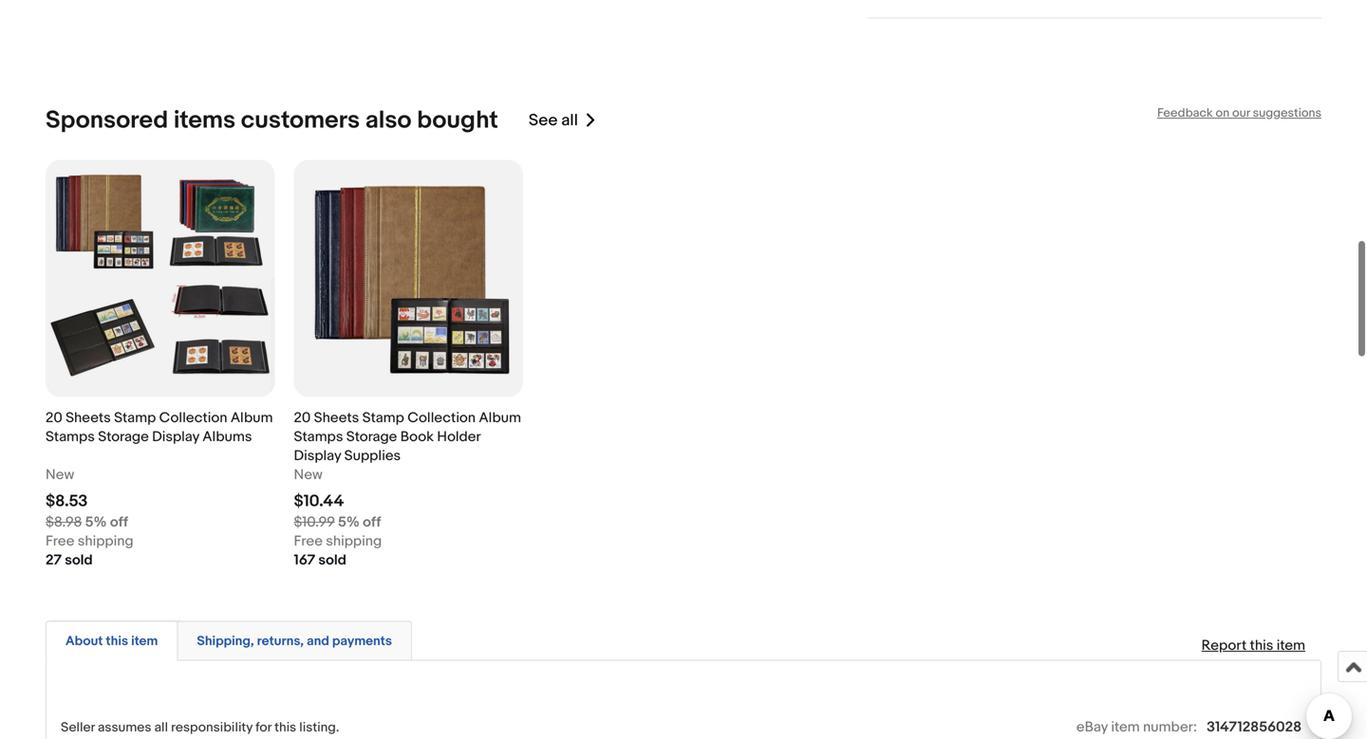 Task type: locate. For each thing, give the bounding box(es) containing it.
previous price $8.98 5% off text field
[[46, 513, 128, 532]]

20 inside 20 sheets stamp collection album stamps storage display albums
[[46, 410, 62, 427]]

1 horizontal spatial display
[[294, 448, 341, 465]]

album up holder
[[479, 410, 521, 427]]

0 horizontal spatial item
[[131, 634, 158, 650]]

and
[[307, 634, 329, 650]]

2 new from the left
[[294, 467, 323, 484]]

1 stamp from the left
[[114, 410, 156, 427]]

sheets inside 20 sheets stamp collection album stamps storage book holder display supplies new $10.44 $10.99 5% off free shipping 167 sold
[[314, 410, 359, 427]]

5% right $10.99
[[338, 514, 360, 531]]

1 horizontal spatial new
[[294, 467, 323, 484]]

1 horizontal spatial shipping
[[326, 533, 382, 550]]

new
[[46, 467, 74, 484], [294, 467, 323, 484]]

Free shipping text field
[[46, 532, 134, 551], [294, 532, 382, 551]]

all right see
[[561, 110, 578, 130]]

1 horizontal spatial off
[[363, 514, 381, 531]]

sheets up "supplies"
[[314, 410, 359, 427]]

sponsored items customers also bought
[[46, 106, 498, 135]]

0 horizontal spatial collection
[[159, 410, 227, 427]]

sold
[[65, 552, 93, 569], [319, 552, 346, 569]]

0 horizontal spatial this
[[106, 634, 128, 650]]

2 5% from the left
[[338, 514, 360, 531]]

storage inside 20 sheets stamp collection album stamps storage display albums
[[98, 429, 149, 446]]

off inside new $8.53 $8.98 5% off free shipping 27 sold
[[110, 514, 128, 531]]

free down $8.98
[[46, 533, 74, 550]]

1 collection from the left
[[159, 410, 227, 427]]

collection inside 20 sheets stamp collection album stamps storage book holder display supplies new $10.44 $10.99 5% off free shipping 167 sold
[[408, 410, 476, 427]]

20 up new text box
[[46, 410, 62, 427]]

free inside new $8.53 $8.98 5% off free shipping 27 sold
[[46, 533, 74, 550]]

responsibility
[[171, 720, 253, 736]]

item for about this item
[[131, 634, 158, 650]]

off
[[110, 514, 128, 531], [363, 514, 381, 531]]

1 sheets from the left
[[66, 410, 111, 427]]

2 sold from the left
[[319, 552, 346, 569]]

1 horizontal spatial 5%
[[338, 514, 360, 531]]

0 vertical spatial all
[[561, 110, 578, 130]]

27 sold text field
[[46, 551, 93, 570]]

collection for 20 sheets stamp collection album stamps storage book holder display supplies new $10.44 $10.99 5% off free shipping 167 sold
[[408, 410, 476, 427]]

20 up new text field
[[294, 410, 311, 427]]

0 horizontal spatial all
[[154, 720, 168, 736]]

New text field
[[294, 466, 323, 485]]

1 vertical spatial all
[[154, 720, 168, 736]]

1 horizontal spatial all
[[561, 110, 578, 130]]

0 horizontal spatial shipping
[[78, 533, 134, 550]]

0 horizontal spatial 5%
[[85, 514, 107, 531]]

free shipping text field down $10.99
[[294, 532, 382, 551]]

display left 'albums'
[[152, 429, 199, 446]]

20
[[46, 410, 62, 427], [294, 410, 311, 427]]

item right report
[[1277, 638, 1306, 655]]

item for report this item
[[1277, 638, 1306, 655]]

$10.44
[[294, 492, 344, 512]]

see all link
[[529, 106, 597, 135]]

stamps inside 20 sheets stamp collection album stamps storage book holder display supplies new $10.44 $10.99 5% off free shipping 167 sold
[[294, 429, 343, 446]]

sold right 27
[[65, 552, 93, 569]]

0 horizontal spatial new
[[46, 467, 74, 484]]

free shipping text field for $10.44
[[294, 532, 382, 551]]

2 20 from the left
[[294, 410, 311, 427]]

1 horizontal spatial sold
[[319, 552, 346, 569]]

0 horizontal spatial free shipping text field
[[46, 532, 134, 551]]

0 horizontal spatial 20
[[46, 410, 62, 427]]

stamps up new text field
[[294, 429, 343, 446]]

5% inside new $8.53 $8.98 5% off free shipping 27 sold
[[85, 514, 107, 531]]

tab list
[[46, 618, 1322, 661]]

1 5% from the left
[[85, 514, 107, 531]]

1 shipping from the left
[[78, 533, 134, 550]]

stamps for 20 sheets stamp collection album stamps storage book holder display supplies new $10.44 $10.99 5% off free shipping 167 sold
[[294, 429, 343, 446]]

this right for
[[275, 720, 296, 736]]

off right $10.99
[[363, 514, 381, 531]]

0 horizontal spatial storage
[[98, 429, 149, 446]]

listing.
[[299, 720, 339, 736]]

stamps
[[46, 429, 95, 446], [294, 429, 343, 446]]

new $8.53 $8.98 5% off free shipping 27 sold
[[46, 467, 134, 569]]

sheets
[[66, 410, 111, 427], [314, 410, 359, 427]]

album inside 20 sheets stamp collection album stamps storage book holder display supplies new $10.44 $10.99 5% off free shipping 167 sold
[[479, 410, 521, 427]]

0 horizontal spatial sold
[[65, 552, 93, 569]]

167
[[294, 552, 315, 569]]

storage up "supplies"
[[346, 429, 397, 446]]

this right report
[[1250, 638, 1274, 655]]

number:
[[1143, 719, 1198, 736]]

0 horizontal spatial display
[[152, 429, 199, 446]]

shipping
[[78, 533, 134, 550], [326, 533, 382, 550]]

1 horizontal spatial free
[[294, 533, 323, 550]]

feedback
[[1158, 106, 1213, 120]]

2 sheets from the left
[[314, 410, 359, 427]]

storage
[[98, 429, 149, 446], [346, 429, 397, 446]]

0 horizontal spatial album
[[231, 410, 273, 427]]

1 album from the left
[[231, 410, 273, 427]]

album
[[231, 410, 273, 427], [479, 410, 521, 427]]

2 album from the left
[[479, 410, 521, 427]]

free up '167' at the bottom left
[[294, 533, 323, 550]]

ebay
[[1077, 719, 1108, 736]]

assumes
[[98, 720, 151, 736]]

1 storage from the left
[[98, 429, 149, 446]]

all
[[561, 110, 578, 130], [154, 720, 168, 736]]

album inside 20 sheets stamp collection album stamps storage display albums
[[231, 410, 273, 427]]

item right ebay
[[1111, 719, 1140, 736]]

1 horizontal spatial album
[[479, 410, 521, 427]]

album up 'albums'
[[231, 410, 273, 427]]

$8.53
[[46, 492, 88, 512]]

2 off from the left
[[363, 514, 381, 531]]

about this item button
[[66, 633, 158, 651]]

0 horizontal spatial free
[[46, 533, 74, 550]]

shipping,
[[197, 634, 254, 650]]

sold inside new $8.53 $8.98 5% off free shipping 27 sold
[[65, 552, 93, 569]]

1 horizontal spatial free shipping text field
[[294, 532, 382, 551]]

off inside 20 sheets stamp collection album stamps storage book holder display supplies new $10.44 $10.99 5% off free shipping 167 sold
[[363, 514, 381, 531]]

item right "about"
[[131, 634, 158, 650]]

shipping down 'previous price $10.99 5% off' text field at left
[[326, 533, 382, 550]]

stamp
[[114, 410, 156, 427], [362, 410, 404, 427]]

new up '$10.44'
[[294, 467, 323, 484]]

1 horizontal spatial storage
[[346, 429, 397, 446]]

2 horizontal spatial item
[[1277, 638, 1306, 655]]

stamps inside 20 sheets stamp collection album stamps storage display albums
[[46, 429, 95, 446]]

about this item
[[66, 634, 158, 650]]

stamps up new text box
[[46, 429, 95, 446]]

20 for 20 sheets stamp collection album stamps storage display albums
[[46, 410, 62, 427]]

2 stamp from the left
[[362, 410, 404, 427]]

1 free shipping text field from the left
[[46, 532, 134, 551]]

ebay item number: 314712856028
[[1077, 719, 1302, 736]]

report this item link
[[1192, 628, 1315, 664]]

display inside 20 sheets stamp collection album stamps storage book holder display supplies new $10.44 $10.99 5% off free shipping 167 sold
[[294, 448, 341, 465]]

display
[[152, 429, 199, 446], [294, 448, 341, 465]]

1 free from the left
[[46, 533, 74, 550]]

this
[[106, 634, 128, 650], [1250, 638, 1274, 655], [275, 720, 296, 736]]

free shipping text field down $8.98
[[46, 532, 134, 551]]

1 sold from the left
[[65, 552, 93, 569]]

report this item
[[1202, 638, 1306, 655]]

1 horizontal spatial sheets
[[314, 410, 359, 427]]

collection inside 20 sheets stamp collection album stamps storage display albums
[[159, 410, 227, 427]]

suggestions
[[1253, 106, 1322, 120]]

0 horizontal spatial off
[[110, 514, 128, 531]]

storage up new $8.53 $8.98 5% off free shipping 27 sold at the left
[[98, 429, 149, 446]]

20 inside 20 sheets stamp collection album stamps storage book holder display supplies new $10.44 $10.99 5% off free shipping 167 sold
[[294, 410, 311, 427]]

display up new text field
[[294, 448, 341, 465]]

5%
[[85, 514, 107, 531], [338, 514, 360, 531]]

item
[[131, 634, 158, 650], [1277, 638, 1306, 655], [1111, 719, 1140, 736]]

stamp inside 20 sheets stamp collection album stamps storage book holder display supplies new $10.44 $10.99 5% off free shipping 167 sold
[[362, 410, 404, 427]]

stamp for 20 sheets stamp collection album stamps storage book holder display supplies new $10.44 $10.99 5% off free shipping 167 sold
[[362, 410, 404, 427]]

1 horizontal spatial stamp
[[362, 410, 404, 427]]

1 horizontal spatial stamps
[[294, 429, 343, 446]]

1 stamps from the left
[[46, 429, 95, 446]]

1 off from the left
[[110, 514, 128, 531]]

2 free shipping text field from the left
[[294, 532, 382, 551]]

this inside button
[[106, 634, 128, 650]]

all right assumes
[[154, 720, 168, 736]]

0 horizontal spatial sheets
[[66, 410, 111, 427]]

stamp inside 20 sheets stamp collection album stamps storage display albums
[[114, 410, 156, 427]]

2 free from the left
[[294, 533, 323, 550]]

display inside 20 sheets stamp collection album stamps storage display albums
[[152, 429, 199, 446]]

this right "about"
[[106, 634, 128, 650]]

shipping, returns, and payments
[[197, 634, 392, 650]]

album for 20 sheets stamp collection album stamps storage display albums
[[231, 410, 273, 427]]

1 horizontal spatial collection
[[408, 410, 476, 427]]

5% right $8.98
[[85, 514, 107, 531]]

0 horizontal spatial stamp
[[114, 410, 156, 427]]

sheets up new text box
[[66, 410, 111, 427]]

item inside button
[[131, 634, 158, 650]]

book
[[400, 429, 434, 446]]

storage inside 20 sheets stamp collection album stamps storage book holder display supplies new $10.44 $10.99 5% off free shipping 167 sold
[[346, 429, 397, 446]]

1 vertical spatial display
[[294, 448, 341, 465]]

sold right '167' at the bottom left
[[319, 552, 346, 569]]

off right $8.98
[[110, 514, 128, 531]]

collection
[[159, 410, 227, 427], [408, 410, 476, 427]]

collection up holder
[[408, 410, 476, 427]]

0 horizontal spatial stamps
[[46, 429, 95, 446]]

2 horizontal spatial this
[[1250, 638, 1274, 655]]

new up '$8.53' text field
[[46, 467, 74, 484]]

2 collection from the left
[[408, 410, 476, 427]]

2 stamps from the left
[[294, 429, 343, 446]]

0 vertical spatial display
[[152, 429, 199, 446]]

20 sheets stamp collection album stamps storage display albums
[[46, 410, 273, 446]]

free
[[46, 533, 74, 550], [294, 533, 323, 550]]

1 20 from the left
[[46, 410, 62, 427]]

shipping down previous price $8.98 5% off text box
[[78, 533, 134, 550]]

20 for 20 sheets stamp collection album stamps storage book holder display supplies new $10.44 $10.99 5% off free shipping 167 sold
[[294, 410, 311, 427]]

1 new from the left
[[46, 467, 74, 484]]

2 storage from the left
[[346, 429, 397, 446]]

sheets inside 20 sheets stamp collection album stamps storage display albums
[[66, 410, 111, 427]]

1 horizontal spatial 20
[[294, 410, 311, 427]]

storage for 20 sheets stamp collection album stamps storage display albums
[[98, 429, 149, 446]]

payments
[[332, 634, 392, 650]]

collection up 'albums'
[[159, 410, 227, 427]]

2 shipping from the left
[[326, 533, 382, 550]]

sold inside 20 sheets stamp collection album stamps storage book holder display supplies new $10.44 $10.99 5% off free shipping 167 sold
[[319, 552, 346, 569]]

bought
[[417, 106, 498, 135]]

this for report
[[1250, 638, 1274, 655]]

5% inside 20 sheets stamp collection album stamps storage book holder display supplies new $10.44 $10.99 5% off free shipping 167 sold
[[338, 514, 360, 531]]



Task type: vqa. For each thing, say whether or not it's contained in the screenshot.
rightmost "Apparel"
no



Task type: describe. For each thing, give the bounding box(es) containing it.
$8.53 text field
[[46, 492, 88, 512]]

stamps for 20 sheets stamp collection album stamps storage display albums
[[46, 429, 95, 446]]

report
[[1202, 638, 1247, 655]]

new inside 20 sheets stamp collection album stamps storage book holder display supplies new $10.44 $10.99 5% off free shipping 167 sold
[[294, 467, 323, 484]]

shipping, returns, and payments button
[[197, 633, 392, 651]]

returns,
[[257, 634, 304, 650]]

see all
[[529, 110, 578, 130]]

sponsored
[[46, 106, 168, 135]]

seller
[[61, 720, 95, 736]]

storage for 20 sheets stamp collection album stamps storage book holder display supplies new $10.44 $10.99 5% off free shipping 167 sold
[[346, 429, 397, 446]]

feedback on our suggestions
[[1158, 106, 1322, 120]]

on
[[1216, 106, 1230, 120]]

free shipping text field for $8.53
[[46, 532, 134, 551]]

27
[[46, 552, 62, 569]]

New text field
[[46, 466, 74, 485]]

shipping inside 20 sheets stamp collection album stamps storage book holder display supplies new $10.44 $10.99 5% off free shipping 167 sold
[[326, 533, 382, 550]]

also
[[365, 106, 412, 135]]

1 horizontal spatial this
[[275, 720, 296, 736]]

about
[[66, 634, 103, 650]]

seller assumes all responsibility for this listing.
[[61, 720, 339, 736]]

supplies
[[344, 448, 401, 465]]

our
[[1233, 106, 1250, 120]]

for
[[256, 720, 272, 736]]

customers
[[241, 106, 360, 135]]

167 sold text field
[[294, 551, 346, 570]]

20 sheets stamp collection album stamps storage book holder display supplies new $10.44 $10.99 5% off free shipping 167 sold
[[294, 410, 521, 569]]

stamp for 20 sheets stamp collection album stamps storage display albums
[[114, 410, 156, 427]]

items
[[174, 106, 236, 135]]

sheets for 20 sheets stamp collection album stamps storage display albums
[[66, 410, 111, 427]]

feedback on our suggestions link
[[1158, 106, 1322, 120]]

1 horizontal spatial item
[[1111, 719, 1140, 736]]

previous price $10.99 5% off text field
[[294, 513, 381, 532]]

shipping inside new $8.53 $8.98 5% off free shipping 27 sold
[[78, 533, 134, 550]]

$8.98
[[46, 514, 82, 531]]

$10.99
[[294, 514, 335, 531]]

See all text field
[[529, 110, 578, 130]]

sheets for 20 sheets stamp collection album stamps storage book holder display supplies new $10.44 $10.99 5% off free shipping 167 sold
[[314, 410, 359, 427]]

see
[[529, 110, 558, 130]]

314712856028
[[1207, 719, 1302, 736]]

albums
[[203, 429, 252, 446]]

album for 20 sheets stamp collection album stamps storage book holder display supplies new $10.44 $10.99 5% off free shipping 167 sold
[[479, 410, 521, 427]]

tab list containing about this item
[[46, 618, 1322, 661]]

holder
[[437, 429, 481, 446]]

new inside new $8.53 $8.98 5% off free shipping 27 sold
[[46, 467, 74, 484]]

free inside 20 sheets stamp collection album stamps storage book holder display supplies new $10.44 $10.99 5% off free shipping 167 sold
[[294, 533, 323, 550]]

collection for 20 sheets stamp collection album stamps storage display albums
[[159, 410, 227, 427]]

this for about
[[106, 634, 128, 650]]

$10.44 text field
[[294, 492, 344, 512]]

all inside the see all 'link'
[[561, 110, 578, 130]]



